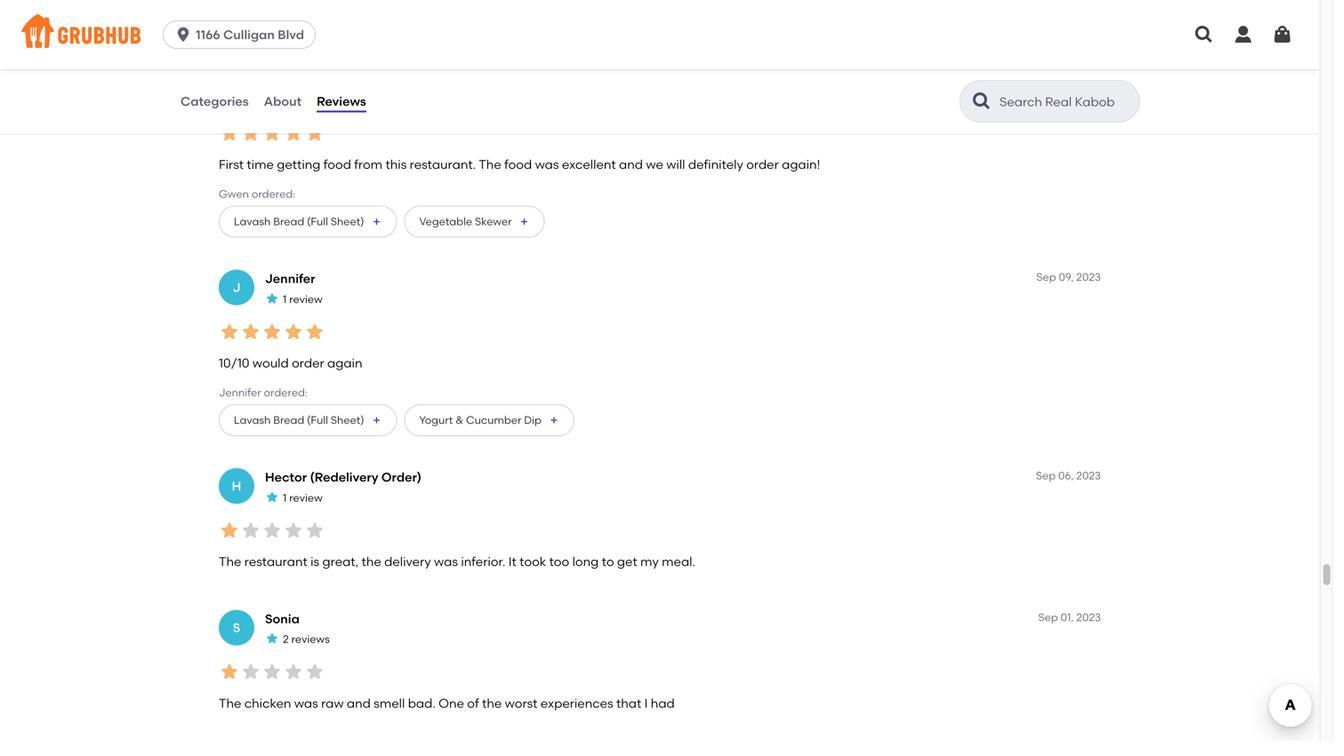 Task type: vqa. For each thing, say whether or not it's contained in the screenshot.
Chocolate, in the Contains: White Chocolate, Top With Peppermint Pcs
no



Task type: describe. For each thing, give the bounding box(es) containing it.
sheet) for again
[[331, 414, 364, 427]]

yogurt
[[419, 414, 453, 427]]

dip
[[524, 414, 542, 427]]

experiences
[[541, 696, 613, 711]]

and inside fresh, quality food, generous portions and just excellent overall. real kabob has been my favorite restaurant in the bay area since i moved here in 2016.
[[447, 0, 471, 13]]

been
[[699, 0, 729, 13]]

10/10
[[219, 356, 250, 371]]

0 horizontal spatial i
[[645, 696, 648, 711]]

1 food from the left
[[324, 157, 351, 172]]

1 review for hector (redelivery order)
[[283, 492, 323, 505]]

raw
[[321, 696, 344, 711]]

0 horizontal spatial and
[[347, 696, 371, 711]]

search icon image
[[971, 91, 993, 112]]

review for hector (redelivery order)
[[289, 492, 323, 505]]

2 horizontal spatial was
[[535, 157, 559, 172]]

here
[[1049, 0, 1076, 13]]

meal.
[[662, 555, 696, 570]]

09,
[[1059, 271, 1074, 284]]

we
[[646, 157, 664, 172]]

1 for hector (redelivery order)
[[283, 492, 287, 505]]

2016.
[[219, 16, 248, 31]]

1 svg image from the left
[[1194, 24, 1215, 45]]

06,
[[1059, 470, 1074, 483]]

trophy icon image
[[265, 93, 279, 107]]

the chicken was raw and smell bad. one of the worst experiences that i had
[[219, 696, 675, 711]]

lavash bread (full sheet) button for order
[[219, 405, 397, 437]]

definitely
[[688, 157, 744, 172]]

1166 culligan blvd
[[196, 27, 304, 42]]

2 vertical spatial the
[[482, 696, 502, 711]]

of
[[467, 696, 479, 711]]

plus icon image for yogurt & cucumber dip "button"
[[549, 416, 560, 426]]

yogurt & cucumber dip button
[[404, 405, 575, 437]]

order)
[[382, 470, 422, 485]]

bread for order
[[273, 414, 304, 427]]

reviews
[[317, 94, 366, 109]]

would
[[253, 356, 289, 371]]

one
[[439, 696, 464, 711]]

top reviewer
[[283, 94, 348, 107]]

lavash for would
[[234, 414, 271, 427]]

culligan
[[223, 27, 275, 42]]

plus icon image for lavash bread (full sheet) button associated with order
[[371, 416, 382, 426]]

jennifer for jennifer
[[265, 272, 315, 287]]

2 horizontal spatial and
[[619, 157, 643, 172]]

jennifer ordered:
[[219, 386, 308, 399]]

2 svg image from the left
[[1233, 24, 1254, 45]]

vegetable
[[419, 215, 472, 228]]

3 svg image from the left
[[1272, 24, 1293, 45]]

jennifer for jennifer ordered:
[[219, 386, 261, 399]]

bad.
[[408, 696, 436, 711]]

oct
[[1036, 72, 1056, 85]]

0 horizontal spatial restaurant
[[244, 555, 308, 570]]

again!
[[782, 157, 820, 172]]

the for hector (redelivery order)
[[219, 555, 241, 570]]

gwen for gwen
[[265, 73, 300, 88]]

first
[[219, 157, 244, 172]]

05,
[[1058, 72, 1074, 85]]

sonia
[[265, 612, 300, 627]]

2
[[283, 633, 289, 646]]

had
[[651, 696, 675, 711]]

oct 05, 2023
[[1036, 72, 1101, 85]]

(full for order
[[307, 414, 328, 427]]

this
[[386, 157, 407, 172]]

1 in from the left
[[869, 0, 880, 13]]

inferior.
[[461, 555, 506, 570]]

1 for jennifer
[[283, 293, 287, 306]]

is
[[311, 555, 319, 570]]

bay
[[905, 0, 928, 13]]

2023 for definitely
[[1077, 72, 1101, 85]]

svg image
[[174, 26, 192, 44]]

0 vertical spatial order
[[747, 157, 779, 172]]

lavash bread (full sheet) button for getting
[[219, 206, 397, 238]]

reviews button
[[316, 69, 367, 133]]

fresh,
[[219, 0, 254, 13]]

area
[[931, 0, 960, 13]]

moved
[[1004, 0, 1046, 13]]

worst
[[505, 696, 538, 711]]

g
[[232, 81, 242, 97]]

sheet) for food
[[331, 215, 364, 228]]

i inside fresh, quality food, generous portions and just excellent overall. real kabob has been my favorite restaurant in the bay area since i moved here in 2016.
[[998, 0, 1001, 13]]

kabob
[[631, 0, 671, 13]]

j
[[233, 280, 241, 295]]

lavash bread (full sheet) for order
[[234, 414, 364, 427]]

sep 09, 2023
[[1037, 271, 1101, 284]]

restaurant inside fresh, quality food, generous portions and just excellent overall. real kabob has been my favorite restaurant in the bay area since i moved here in 2016.
[[803, 0, 866, 13]]

sep for had
[[1039, 611, 1058, 624]]

sep for my
[[1036, 470, 1056, 483]]

about button
[[263, 69, 303, 133]]

hector
[[265, 470, 307, 485]]

&
[[456, 414, 464, 427]]

1 horizontal spatial excellent
[[562, 157, 616, 172]]

overall.
[[555, 0, 598, 13]]

time
[[247, 157, 274, 172]]

again
[[327, 356, 362, 371]]

the for sonia
[[219, 696, 241, 711]]



Task type: locate. For each thing, give the bounding box(es) containing it.
jennifer
[[265, 272, 315, 287], [219, 386, 261, 399]]

1 horizontal spatial jennifer
[[265, 272, 315, 287]]

2 lavash from the top
[[234, 414, 271, 427]]

0 horizontal spatial svg image
[[1194, 24, 1215, 45]]

2 lavash bread (full sheet) from the top
[[234, 414, 364, 427]]

smell
[[374, 696, 405, 711]]

2023 right 05,
[[1077, 72, 1101, 85]]

1 horizontal spatial svg image
[[1233, 24, 1254, 45]]

delivery
[[384, 555, 431, 570]]

chicken
[[244, 696, 291, 711]]

in left bay
[[869, 0, 880, 13]]

quality
[[257, 0, 298, 13]]

was
[[535, 157, 559, 172], [434, 555, 458, 570], [294, 696, 318, 711]]

getting
[[277, 157, 321, 172]]

ordered: for would
[[264, 386, 308, 399]]

real
[[601, 0, 628, 13]]

0 vertical spatial bread
[[273, 215, 304, 228]]

2 bread from the top
[[273, 414, 304, 427]]

jennifer down 10/10
[[219, 386, 261, 399]]

1 vertical spatial excellent
[[562, 157, 616, 172]]

restaurant.
[[410, 157, 476, 172]]

2023 right 01,
[[1077, 611, 1101, 624]]

and
[[447, 0, 471, 13], [619, 157, 643, 172], [347, 696, 371, 711]]

0 vertical spatial sheet)
[[331, 215, 364, 228]]

sep 06, 2023
[[1036, 470, 1101, 483]]

long
[[572, 555, 599, 570]]

0 horizontal spatial excellent
[[498, 0, 552, 13]]

0 vertical spatial restaurant
[[803, 0, 866, 13]]

plus icon image for vegetable skewer button on the left of page
[[519, 217, 530, 227]]

gwen
[[265, 73, 300, 88], [219, 188, 249, 201]]

plus icon image inside yogurt & cucumber dip "button"
[[549, 416, 560, 426]]

1 vertical spatial ordered:
[[264, 386, 308, 399]]

s
[[233, 621, 240, 636]]

1 down 'hector'
[[283, 492, 287, 505]]

1 vertical spatial jennifer
[[219, 386, 261, 399]]

0 vertical spatial was
[[535, 157, 559, 172]]

0 horizontal spatial gwen
[[219, 188, 249, 201]]

sep left 01,
[[1039, 611, 1058, 624]]

0 vertical spatial lavash
[[234, 215, 271, 228]]

(full for getting
[[307, 215, 328, 228]]

lavash bread (full sheet) button down "jennifer ordered:"
[[219, 405, 397, 437]]

Search Real Kabob search field
[[998, 93, 1134, 110]]

gwen for gwen ordered:
[[219, 188, 249, 201]]

my inside fresh, quality food, generous portions and just excellent overall. real kabob has been my favorite restaurant in the bay area since i moved here in 2016.
[[732, 0, 751, 13]]

plus icon image
[[371, 217, 382, 227], [519, 217, 530, 227], [371, 416, 382, 426], [549, 416, 560, 426]]

svg image
[[1194, 24, 1215, 45], [1233, 24, 1254, 45], [1272, 24, 1293, 45]]

about
[[264, 94, 302, 109]]

just
[[474, 0, 495, 13]]

1 vertical spatial bread
[[273, 414, 304, 427]]

1 horizontal spatial and
[[447, 0, 471, 13]]

gwen down the first
[[219, 188, 249, 201]]

bread down "jennifer ordered:"
[[273, 414, 304, 427]]

2 lavash bread (full sheet) button from the top
[[219, 405, 397, 437]]

2 (full from the top
[[307, 414, 328, 427]]

the restaurant is great, the delivery was inferior. it took too long to get my meal.
[[219, 555, 696, 570]]

top
[[283, 94, 302, 107]]

0 vertical spatial 1
[[283, 293, 287, 306]]

1 vertical spatial 1 review
[[283, 492, 323, 505]]

1 (full from the top
[[307, 215, 328, 228]]

1 vertical spatial 1
[[283, 492, 287, 505]]

1 horizontal spatial order
[[747, 157, 779, 172]]

star icon image
[[219, 123, 240, 144], [240, 123, 262, 144], [262, 123, 283, 144], [283, 123, 304, 144], [304, 123, 326, 144], [265, 292, 279, 306], [219, 321, 240, 343], [240, 321, 262, 343], [262, 321, 283, 343], [283, 321, 304, 343], [304, 321, 326, 343], [265, 491, 279, 505], [219, 520, 240, 542], [240, 520, 262, 542], [262, 520, 283, 542], [283, 520, 304, 542], [304, 520, 326, 542], [265, 632, 279, 646], [219, 662, 240, 683], [240, 662, 262, 683], [262, 662, 283, 683], [283, 662, 304, 683], [304, 662, 326, 683]]

review for jennifer
[[289, 293, 323, 306]]

has
[[674, 0, 696, 13]]

2023 for my
[[1077, 470, 1101, 483]]

2 vertical spatial sep
[[1039, 611, 1058, 624]]

1 vertical spatial lavash bread (full sheet) button
[[219, 405, 397, 437]]

0 horizontal spatial jennifer
[[219, 386, 261, 399]]

it
[[509, 555, 517, 570]]

0 vertical spatial lavash bread (full sheet)
[[234, 215, 364, 228]]

1 vertical spatial the
[[219, 555, 241, 570]]

in
[[869, 0, 880, 13], [1079, 0, 1089, 13]]

sep 01, 2023
[[1039, 611, 1101, 624]]

1 right j
[[283, 293, 287, 306]]

excellent left we
[[562, 157, 616, 172]]

1 vertical spatial was
[[434, 555, 458, 570]]

2 vertical spatial and
[[347, 696, 371, 711]]

ordered: down the 10/10 would order again at left
[[264, 386, 308, 399]]

0 vertical spatial the
[[479, 157, 501, 172]]

main navigation navigation
[[0, 0, 1320, 69]]

the
[[479, 157, 501, 172], [219, 555, 241, 570], [219, 696, 241, 711]]

0 horizontal spatial order
[[292, 356, 324, 371]]

lavash
[[234, 215, 271, 228], [234, 414, 271, 427]]

sep
[[1037, 271, 1056, 284], [1036, 470, 1056, 483], [1039, 611, 1058, 624]]

the left chicken
[[219, 696, 241, 711]]

0 horizontal spatial the
[[362, 555, 381, 570]]

0 horizontal spatial was
[[294, 696, 318, 711]]

10/10 would order again
[[219, 356, 362, 371]]

1 horizontal spatial i
[[998, 0, 1001, 13]]

bread
[[273, 215, 304, 228], [273, 414, 304, 427]]

portions
[[395, 0, 444, 13]]

2 1 review from the top
[[283, 492, 323, 505]]

sheet) down from
[[331, 215, 364, 228]]

0 vertical spatial review
[[289, 293, 323, 306]]

1 vertical spatial sheet)
[[331, 414, 364, 427]]

cucumber
[[466, 414, 522, 427]]

the right of
[[482, 696, 502, 711]]

vegetable skewer button
[[404, 206, 545, 238]]

bread down gwen ordered:
[[273, 215, 304, 228]]

0 vertical spatial my
[[732, 0, 751, 13]]

3 2023 from the top
[[1077, 470, 1101, 483]]

(redelivery
[[310, 470, 379, 485]]

order left the again!
[[747, 157, 779, 172]]

vegetable skewer
[[419, 215, 512, 228]]

2 reviews
[[283, 633, 330, 646]]

will
[[666, 157, 685, 172]]

lavash bread (full sheet) for getting
[[234, 215, 364, 228]]

favorite
[[754, 0, 800, 13]]

0 vertical spatial i
[[998, 0, 1001, 13]]

1 vertical spatial i
[[645, 696, 648, 711]]

and left we
[[619, 157, 643, 172]]

lavash down "jennifer ordered:"
[[234, 414, 271, 427]]

the
[[883, 0, 902, 13], [362, 555, 381, 570], [482, 696, 502, 711]]

review down 'hector'
[[289, 492, 323, 505]]

1 vertical spatial my
[[641, 555, 659, 570]]

(full down getting
[[307, 215, 328, 228]]

1 vertical spatial the
[[362, 555, 381, 570]]

1 lavash bread (full sheet) from the top
[[234, 215, 364, 228]]

generous
[[335, 0, 392, 13]]

2023 for had
[[1077, 611, 1101, 624]]

i right the since
[[998, 0, 1001, 13]]

sheet)
[[331, 215, 364, 228], [331, 414, 364, 427]]

1 review
[[283, 293, 323, 306], [283, 492, 323, 505]]

1 review up the 10/10 would order again at left
[[283, 293, 323, 306]]

the inside fresh, quality food, generous portions and just excellent overall. real kabob has been my favorite restaurant in the bay area since i moved here in 2016.
[[883, 0, 902, 13]]

2023
[[1077, 72, 1101, 85], [1077, 271, 1101, 284], [1077, 470, 1101, 483], [1077, 611, 1101, 624]]

categories button
[[180, 69, 250, 133]]

plus icon image inside vegetable skewer button
[[519, 217, 530, 227]]

reviewer
[[304, 94, 348, 107]]

and right raw
[[347, 696, 371, 711]]

1 bread from the top
[[273, 215, 304, 228]]

lavash bread (full sheet) button down gwen ordered:
[[219, 206, 397, 238]]

blvd
[[278, 27, 304, 42]]

2 sheet) from the top
[[331, 414, 364, 427]]

first time getting food from this restaurant.  the food was excellent and we will definitely order again!
[[219, 157, 820, 172]]

1 vertical spatial lavash
[[234, 414, 271, 427]]

0 vertical spatial ordered:
[[252, 188, 296, 201]]

0 horizontal spatial my
[[641, 555, 659, 570]]

lavash for time
[[234, 215, 271, 228]]

my right been
[[732, 0, 751, 13]]

0 horizontal spatial in
[[869, 0, 880, 13]]

restaurant right favorite at the top right
[[803, 0, 866, 13]]

plus icon image for lavash bread (full sheet) button associated with getting
[[371, 217, 382, 227]]

1 horizontal spatial was
[[434, 555, 458, 570]]

lavash bread (full sheet) down "jennifer ordered:"
[[234, 414, 364, 427]]

fresh, quality food, generous portions and just excellent overall. real kabob has been my favorite restaurant in the bay area since i moved here in 2016.
[[219, 0, 1089, 31]]

1 horizontal spatial my
[[732, 0, 751, 13]]

lavash bread (full sheet) down gwen ordered:
[[234, 215, 364, 228]]

the right great,
[[362, 555, 381, 570]]

in right here at right top
[[1079, 0, 1089, 13]]

plus icon image left "yogurt"
[[371, 416, 382, 426]]

food,
[[301, 0, 332, 13]]

1 vertical spatial gwen
[[219, 188, 249, 201]]

sheet) up (redelivery at the bottom of the page
[[331, 414, 364, 427]]

categories
[[181, 94, 249, 109]]

1 review for jennifer
[[283, 293, 323, 306]]

plus icon image right dip
[[549, 416, 560, 426]]

0 vertical spatial the
[[883, 0, 902, 13]]

ordered: for time
[[252, 188, 296, 201]]

0 vertical spatial 1 review
[[283, 293, 323, 306]]

2023 right 09, on the top of the page
[[1077, 271, 1101, 284]]

review up the 10/10 would order again at left
[[289, 293, 323, 306]]

0 vertical spatial jennifer
[[265, 272, 315, 287]]

the left bay
[[883, 0, 902, 13]]

i left had
[[645, 696, 648, 711]]

0 vertical spatial excellent
[[498, 0, 552, 13]]

4 2023 from the top
[[1077, 611, 1101, 624]]

1 horizontal spatial restaurant
[[803, 0, 866, 13]]

1 lavash bread (full sheet) button from the top
[[219, 206, 397, 238]]

2 horizontal spatial svg image
[[1272, 24, 1293, 45]]

2023 right the 06,
[[1077, 470, 1101, 483]]

yogurt & cucumber dip
[[419, 414, 542, 427]]

took
[[520, 555, 546, 570]]

0 vertical spatial lavash bread (full sheet) button
[[219, 206, 397, 238]]

2 vertical spatial the
[[219, 696, 241, 711]]

1166
[[196, 27, 220, 42]]

from
[[354, 157, 383, 172]]

1 horizontal spatial gwen
[[265, 73, 300, 88]]

1 sheet) from the top
[[331, 215, 364, 228]]

1 lavash from the top
[[234, 215, 271, 228]]

sep left the 06,
[[1036, 470, 1056, 483]]

plus icon image right skewer
[[519, 217, 530, 227]]

reviews
[[291, 633, 330, 646]]

my right get
[[641, 555, 659, 570]]

since
[[963, 0, 995, 13]]

1 vertical spatial and
[[619, 157, 643, 172]]

that
[[616, 696, 642, 711]]

0 vertical spatial (full
[[307, 215, 328, 228]]

gwen up about at the left top of the page
[[265, 73, 300, 88]]

1 vertical spatial lavash bread (full sheet)
[[234, 414, 364, 427]]

1 vertical spatial (full
[[307, 414, 328, 427]]

lavash bread (full sheet) button
[[219, 206, 397, 238], [219, 405, 397, 437]]

restaurant left is on the bottom left
[[244, 555, 308, 570]]

1 2023 from the top
[[1077, 72, 1101, 85]]

2 vertical spatial was
[[294, 696, 318, 711]]

sep left 09, on the top of the page
[[1037, 271, 1056, 284]]

2 horizontal spatial the
[[883, 0, 902, 13]]

too
[[549, 555, 570, 570]]

gwen ordered:
[[219, 188, 296, 201]]

h
[[232, 479, 241, 494]]

2 food from the left
[[504, 157, 532, 172]]

1 vertical spatial sep
[[1036, 470, 1056, 483]]

1166 culligan blvd button
[[163, 20, 323, 49]]

1 1 review from the top
[[283, 293, 323, 306]]

great,
[[322, 555, 359, 570]]

excellent inside fresh, quality food, generous portions and just excellent overall. real kabob has been my favorite restaurant in the bay area since i moved here in 2016.
[[498, 0, 552, 13]]

2 1 from the top
[[283, 492, 287, 505]]

1 vertical spatial restaurant
[[244, 555, 308, 570]]

hector (redelivery order)
[[265, 470, 422, 485]]

1 review from the top
[[289, 293, 323, 306]]

1 vertical spatial order
[[292, 356, 324, 371]]

1 horizontal spatial food
[[504, 157, 532, 172]]

the up s
[[219, 555, 241, 570]]

the right restaurant.
[[479, 157, 501, 172]]

1 horizontal spatial the
[[482, 696, 502, 711]]

get
[[617, 555, 638, 570]]

2 review from the top
[[289, 492, 323, 505]]

(full down "jennifer ordered:"
[[307, 414, 328, 427]]

2 in from the left
[[1079, 0, 1089, 13]]

food up skewer
[[504, 157, 532, 172]]

0 horizontal spatial food
[[324, 157, 351, 172]]

1 review down 'hector'
[[283, 492, 323, 505]]

ordered: down time
[[252, 188, 296, 201]]

lavash down gwen ordered:
[[234, 215, 271, 228]]

1
[[283, 293, 287, 306], [283, 492, 287, 505]]

jennifer right j
[[265, 272, 315, 287]]

skewer
[[475, 215, 512, 228]]

lavash bread (full sheet)
[[234, 215, 364, 228], [234, 414, 364, 427]]

0 vertical spatial sep
[[1037, 271, 1056, 284]]

and left just
[[447, 0, 471, 13]]

order left again
[[292, 356, 324, 371]]

order
[[747, 157, 779, 172], [292, 356, 324, 371]]

2 2023 from the top
[[1077, 271, 1101, 284]]

bread for getting
[[273, 215, 304, 228]]

to
[[602, 555, 614, 570]]

food
[[324, 157, 351, 172], [504, 157, 532, 172]]

plus icon image down from
[[371, 217, 382, 227]]

0 vertical spatial and
[[447, 0, 471, 13]]

ordered:
[[252, 188, 296, 201], [264, 386, 308, 399]]

1 horizontal spatial in
[[1079, 0, 1089, 13]]

1 vertical spatial review
[[289, 492, 323, 505]]

food left from
[[324, 157, 351, 172]]

1 1 from the top
[[283, 293, 287, 306]]

excellent right just
[[498, 0, 552, 13]]

0 vertical spatial gwen
[[265, 73, 300, 88]]



